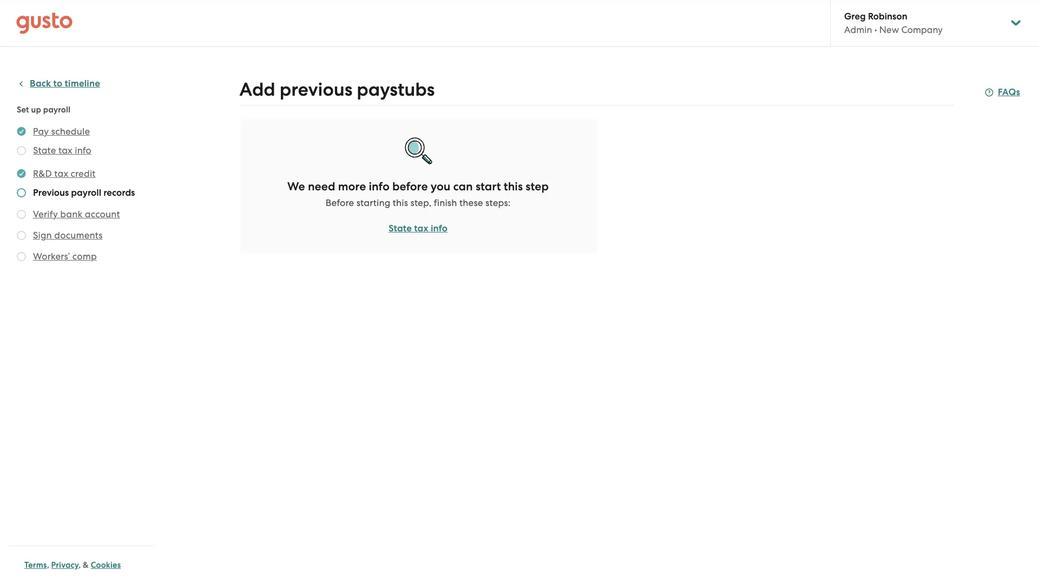 Task type: locate. For each thing, give the bounding box(es) containing it.
, left the &
[[79, 561, 81, 571]]

check image
[[17, 146, 26, 155], [17, 188, 26, 198], [17, 231, 26, 240]]

1 horizontal spatial payroll
[[71, 187, 101, 199]]

sign documents button
[[33, 229, 103, 242]]

0 horizontal spatial payroll
[[43, 105, 70, 115]]

state tax info down pay schedule button
[[33, 145, 92, 156]]

privacy link
[[51, 561, 79, 571]]

this up the steps:
[[504, 180, 523, 194]]

previous
[[280, 79, 353, 101]]

circle check image
[[17, 125, 26, 138], [17, 167, 26, 180]]

state down pay at the top
[[33, 145, 56, 156]]

this
[[504, 180, 523, 194], [393, 198, 408, 209]]

tax
[[58, 145, 73, 156], [54, 168, 68, 179], [414, 223, 429, 235]]

tax down pay schedule button
[[58, 145, 73, 156]]

faqs
[[999, 87, 1021, 98]]

check image left previous
[[17, 188, 26, 198]]

info down finish
[[431, 223, 448, 235]]

1 vertical spatial info
[[369, 180, 390, 194]]

pay
[[33, 126, 49, 137]]

need
[[308, 180, 336, 194]]

greg robinson admin • new company
[[845, 11, 944, 35]]

info inside state tax info link
[[431, 223, 448, 235]]

state tax info link
[[389, 223, 448, 236]]

payroll down "credit"
[[71, 187, 101, 199]]

0 vertical spatial this
[[504, 180, 523, 194]]

1 horizontal spatial state tax info
[[389, 223, 448, 235]]

sign documents
[[33, 230, 103, 241]]

documents
[[54, 230, 103, 241]]

tax right r&d
[[54, 168, 68, 179]]

payroll right up
[[43, 105, 70, 115]]

can
[[454, 180, 473, 194]]

2 circle check image from the top
[[17, 167, 26, 180]]

we
[[288, 180, 305, 194]]

previous
[[33, 187, 69, 199]]

1 vertical spatial tax
[[54, 168, 68, 179]]

1 circle check image from the top
[[17, 125, 26, 138]]

2 check image from the top
[[17, 188, 26, 198]]

verify bank account button
[[33, 208, 120, 221]]

payroll
[[43, 105, 70, 115], [71, 187, 101, 199]]

back to timeline button
[[17, 77, 100, 90]]

1 vertical spatial state
[[389, 223, 412, 235]]

2 vertical spatial tax
[[414, 223, 429, 235]]

state down step,
[[389, 223, 412, 235]]

add
[[240, 79, 276, 101]]

state tax info button
[[33, 144, 92, 157]]

2 horizontal spatial info
[[431, 223, 448, 235]]

circle check image left r&d
[[17, 167, 26, 180]]

info up starting
[[369, 180, 390, 194]]

check image
[[17, 210, 26, 219], [17, 252, 26, 262]]

step,
[[411, 198, 432, 209]]

, left privacy link
[[47, 561, 49, 571]]

2 vertical spatial info
[[431, 223, 448, 235]]

circle check image for pay
[[17, 125, 26, 138]]

0 vertical spatial tax
[[58, 145, 73, 156]]

check image left state tax info button
[[17, 146, 26, 155]]

tax inside button
[[58, 145, 73, 156]]

sign
[[33, 230, 52, 241]]

3 check image from the top
[[17, 231, 26, 240]]

state inside button
[[33, 145, 56, 156]]

0 vertical spatial state
[[33, 145, 56, 156]]

0 horizontal spatial state tax info
[[33, 145, 92, 156]]

check image left sign
[[17, 231, 26, 240]]

1 horizontal spatial state
[[389, 223, 412, 235]]

paystubs
[[357, 79, 435, 101]]

terms
[[24, 561, 47, 571]]

0 vertical spatial info
[[75, 145, 92, 156]]

check image left verify
[[17, 210, 26, 219]]

tax for state tax info link
[[414, 223, 429, 235]]

2 check image from the top
[[17, 252, 26, 262]]

state tax info for state tax info button
[[33, 145, 92, 156]]

state tax info inside "previous payroll records" list
[[33, 145, 92, 156]]

pay schedule button
[[33, 125, 90, 138]]

1 vertical spatial state tax info
[[389, 223, 448, 235]]

new
[[880, 24, 900, 35]]

2 vertical spatial check image
[[17, 231, 26, 240]]

set up payroll
[[17, 105, 70, 115]]

0 vertical spatial circle check image
[[17, 125, 26, 138]]

verify bank account
[[33, 209, 120, 220]]

0 vertical spatial check image
[[17, 146, 26, 155]]

we need more info before you can start this step before starting this step, finish these steps:
[[288, 180, 549, 209]]

0 horizontal spatial ,
[[47, 561, 49, 571]]

this down before at the top left of page
[[393, 198, 408, 209]]

privacy
[[51, 561, 79, 571]]

1 check image from the top
[[17, 210, 26, 219]]

up
[[31, 105, 41, 115]]

info inside state tax info button
[[75, 145, 92, 156]]

0 vertical spatial state tax info
[[33, 145, 92, 156]]

state tax info down step,
[[389, 223, 448, 235]]

info inside we need more info before you can start this step before starting this step, finish these steps:
[[369, 180, 390, 194]]

faqs button
[[986, 86, 1021, 99]]

state
[[33, 145, 56, 156], [389, 223, 412, 235]]

tax down step,
[[414, 223, 429, 235]]

&
[[83, 561, 89, 571]]

tax inside button
[[54, 168, 68, 179]]

check image left the workers'
[[17, 252, 26, 262]]

records
[[104, 187, 135, 199]]

back to timeline
[[30, 78, 100, 89]]

0 vertical spatial check image
[[17, 210, 26, 219]]

1 vertical spatial check image
[[17, 188, 26, 198]]

1 horizontal spatial info
[[369, 180, 390, 194]]

,
[[47, 561, 49, 571], [79, 561, 81, 571]]

1 vertical spatial check image
[[17, 252, 26, 262]]

1 horizontal spatial ,
[[79, 561, 81, 571]]

state tax info
[[33, 145, 92, 156], [389, 223, 448, 235]]

cookies
[[91, 561, 121, 571]]

circle check image left pay at the top
[[17, 125, 26, 138]]

1 vertical spatial this
[[393, 198, 408, 209]]

before
[[326, 198, 354, 209]]

add previous paystubs
[[240, 79, 435, 101]]

info
[[75, 145, 92, 156], [369, 180, 390, 194], [431, 223, 448, 235]]

1 check image from the top
[[17, 146, 26, 155]]

terms , privacy , & cookies
[[24, 561, 121, 571]]

1 vertical spatial payroll
[[71, 187, 101, 199]]

state for state tax info link
[[389, 223, 412, 235]]

1 vertical spatial circle check image
[[17, 167, 26, 180]]

info down the schedule
[[75, 145, 92, 156]]

0 horizontal spatial info
[[75, 145, 92, 156]]

back
[[30, 78, 51, 89]]

0 horizontal spatial state
[[33, 145, 56, 156]]

payroll inside list
[[71, 187, 101, 199]]



Task type: describe. For each thing, give the bounding box(es) containing it.
bank
[[60, 209, 83, 220]]

workers' comp
[[33, 251, 97, 262]]

check image for sign
[[17, 231, 26, 240]]

workers' comp button
[[33, 250, 97, 263]]

r&d tax credit
[[33, 168, 96, 179]]

circle check image for r&d
[[17, 167, 26, 180]]

pay schedule
[[33, 126, 90, 137]]

0 horizontal spatial this
[[393, 198, 408, 209]]

start
[[476, 180, 501, 194]]

starting
[[357, 198, 391, 209]]

check image for workers'
[[17, 252, 26, 262]]

you
[[431, 180, 451, 194]]

check image for state
[[17, 146, 26, 155]]

state for state tax info button
[[33, 145, 56, 156]]

steps:
[[486, 198, 511, 209]]

credit
[[71, 168, 96, 179]]

previous payroll records list
[[17, 125, 150, 265]]

0 vertical spatial payroll
[[43, 105, 70, 115]]

before
[[393, 180, 428, 194]]

info for state tax info button
[[75, 145, 92, 156]]

company
[[902, 24, 944, 35]]

to
[[53, 78, 62, 89]]

home image
[[16, 12, 73, 34]]

terms link
[[24, 561, 47, 571]]

account
[[85, 209, 120, 220]]

previous payroll records
[[33, 187, 135, 199]]

info for state tax info link
[[431, 223, 448, 235]]

cookies button
[[91, 560, 121, 573]]

verify
[[33, 209, 58, 220]]

1 , from the left
[[47, 561, 49, 571]]

workers'
[[33, 251, 70, 262]]

r&d tax credit button
[[33, 167, 96, 180]]

check image for verify
[[17, 210, 26, 219]]

set
[[17, 105, 29, 115]]

schedule
[[51, 126, 90, 137]]

these
[[460, 198, 484, 209]]

robinson
[[869, 11, 908, 22]]

comp
[[72, 251, 97, 262]]

2 , from the left
[[79, 561, 81, 571]]

more
[[338, 180, 366, 194]]

tax for state tax info button
[[58, 145, 73, 156]]

•
[[875, 24, 878, 35]]

r&d
[[33, 168, 52, 179]]

greg
[[845, 11, 867, 22]]

1 horizontal spatial this
[[504, 180, 523, 194]]

state tax info for state tax info link
[[389, 223, 448, 235]]

step
[[526, 180, 549, 194]]

timeline
[[65, 78, 100, 89]]

tax for r&d tax credit button on the left top of the page
[[54, 168, 68, 179]]

admin
[[845, 24, 873, 35]]

finish
[[434, 198, 457, 209]]



Task type: vqa. For each thing, say whether or not it's contained in the screenshot.
State tax info
yes



